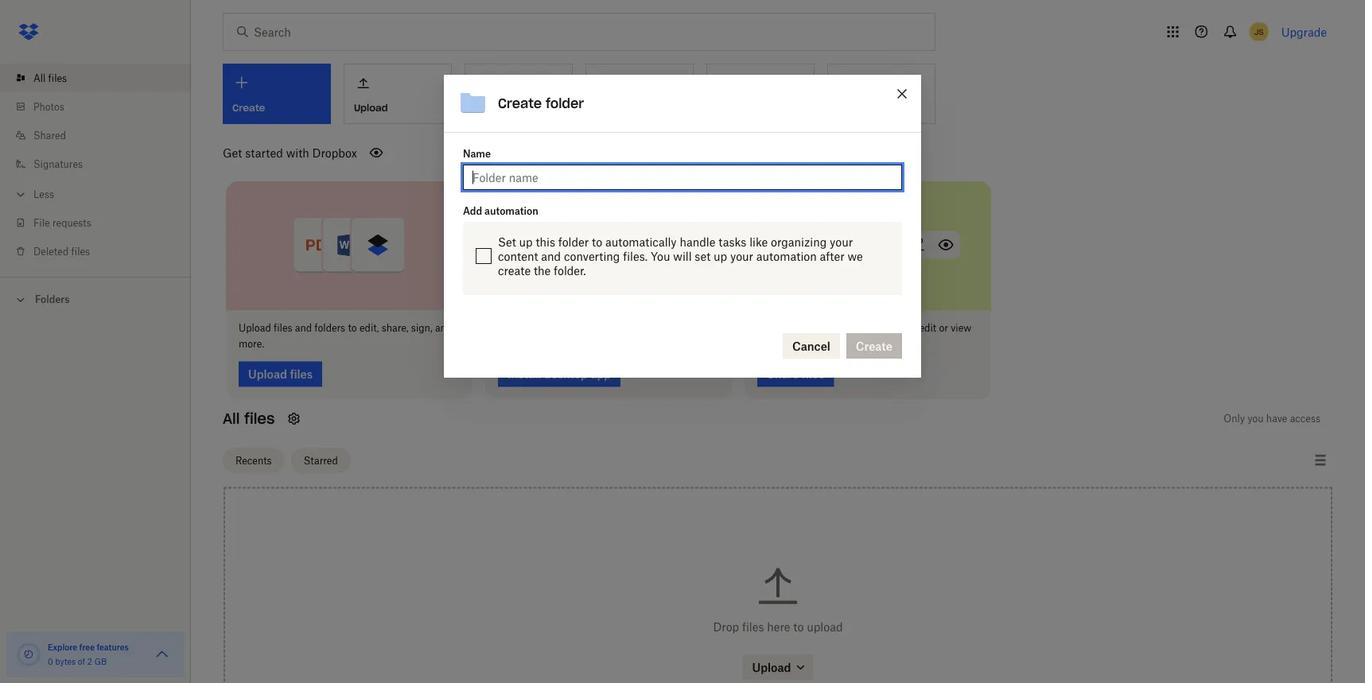 Task type: locate. For each thing, give the bounding box(es) containing it.
automation down the 'organizing'
[[756, 249, 817, 263]]

up up content
[[519, 235, 533, 249]]

0 horizontal spatial all
[[33, 72, 46, 84]]

we
[[848, 249, 863, 263]]

add automation
[[463, 205, 538, 217]]

and left control
[[866, 322, 882, 334]]

1 vertical spatial to
[[348, 322, 357, 334]]

all files
[[33, 72, 67, 84], [223, 410, 275, 428]]

create folder dialog
[[444, 75, 921, 378]]

or
[[939, 322, 948, 334]]

starred
[[304, 455, 338, 467]]

with up cancel
[[808, 322, 828, 334]]

files inside share files with anyone and control edit or view access.
[[787, 322, 805, 334]]

upload files and folders to edit, share, sign, and more.
[[239, 322, 452, 350]]

files right deleted
[[71, 245, 90, 257]]

automation
[[485, 205, 538, 217], [756, 249, 817, 263]]

files right upload on the top left
[[274, 322, 292, 334]]

bytes
[[55, 657, 76, 667]]

0 horizontal spatial automation
[[485, 205, 538, 217]]

file requests
[[33, 217, 91, 229]]

files
[[48, 72, 67, 84], [71, 245, 90, 257], [274, 322, 292, 334], [787, 322, 805, 334], [244, 410, 275, 428], [742, 620, 764, 634]]

to inside set up this folder to automatically handle tasks like organizing your content and converting files. you will set up your automation after we create the folder.
[[592, 235, 602, 249]]

will
[[673, 249, 692, 263]]

control
[[885, 322, 917, 334]]

0 vertical spatial with
[[286, 146, 309, 160]]

with
[[286, 146, 309, 160], [808, 322, 828, 334]]

create folder
[[498, 95, 584, 111], [475, 102, 539, 114]]

shared link
[[13, 121, 191, 150]]

Name text field
[[473, 169, 893, 186]]

0 horizontal spatial up
[[519, 235, 533, 249]]

1 vertical spatial all files
[[223, 410, 275, 428]]

signatures
[[33, 158, 83, 170]]

0 vertical spatial your
[[830, 235, 853, 249]]

share files with anyone and control edit or view access.
[[757, 322, 972, 350]]

with for files
[[808, 322, 828, 334]]

folders
[[315, 322, 345, 334]]

0 vertical spatial automation
[[485, 205, 538, 217]]

list
[[0, 54, 191, 277]]

less
[[33, 188, 54, 200]]

1 horizontal spatial all files
[[223, 410, 275, 428]]

the
[[534, 264, 551, 277]]

folder inside set up this folder to automatically handle tasks like organizing your content and converting files. you will set up your automation after we create the folder.
[[558, 235, 589, 249]]

get started with dropbox
[[223, 146, 357, 160]]

1 horizontal spatial all
[[223, 410, 240, 428]]

to
[[592, 235, 602, 249], [348, 322, 357, 334], [793, 620, 804, 634]]

create folder button
[[465, 64, 573, 124]]

0 vertical spatial up
[[519, 235, 533, 249]]

of
[[78, 657, 85, 667]]

started
[[245, 146, 283, 160]]

gb
[[94, 657, 107, 667]]

cancel button
[[783, 333, 840, 359]]

folder
[[546, 95, 584, 111], [511, 102, 539, 114], [558, 235, 589, 249]]

1 horizontal spatial to
[[592, 235, 602, 249]]

create inside dialog
[[498, 95, 542, 111]]

your up after
[[830, 235, 853, 249]]

folder inside button
[[511, 102, 539, 114]]

0 vertical spatial all
[[33, 72, 46, 84]]

your down the tasks
[[730, 249, 753, 263]]

and inside set up this folder to automatically handle tasks like organizing your content and converting files. you will set up your automation after we create the folder.
[[541, 249, 561, 263]]

share
[[757, 322, 784, 334]]

create folder inside create folder dialog
[[498, 95, 584, 111]]

access.
[[757, 338, 790, 350]]

all files up 'recents' button
[[223, 410, 275, 428]]

automation up set
[[485, 205, 538, 217]]

1 vertical spatial up
[[714, 249, 727, 263]]

to for folders
[[348, 322, 357, 334]]

1 horizontal spatial automation
[[756, 249, 817, 263]]

create
[[498, 95, 542, 111], [475, 102, 508, 114]]

1 vertical spatial your
[[730, 249, 753, 263]]

folders
[[35, 294, 70, 305]]

less image
[[13, 187, 29, 202]]

all up photos at the top left of the page
[[33, 72, 46, 84]]

cancel
[[792, 339, 830, 353]]

2 horizontal spatial to
[[793, 620, 804, 634]]

share,
[[382, 322, 409, 334]]

all files inside 'link'
[[33, 72, 67, 84]]

to left "edit,"
[[348, 322, 357, 334]]

files up recents
[[244, 410, 275, 428]]

starred button
[[291, 448, 351, 473]]

1 vertical spatial automation
[[756, 249, 817, 263]]

up right set at the top
[[714, 249, 727, 263]]

0 horizontal spatial with
[[286, 146, 309, 160]]

0 horizontal spatial your
[[730, 249, 753, 263]]

all inside 'link'
[[33, 72, 46, 84]]

files up photos at the top left of the page
[[48, 72, 67, 84]]

more.
[[239, 338, 264, 350]]

0 vertical spatial all files
[[33, 72, 67, 84]]

0 horizontal spatial to
[[348, 322, 357, 334]]

all
[[33, 72, 46, 84], [223, 410, 240, 428]]

with inside share files with anyone and control edit or view access.
[[808, 322, 828, 334]]

and down this
[[541, 249, 561, 263]]

1 vertical spatial all
[[223, 410, 240, 428]]

files left here
[[742, 620, 764, 634]]

all up 'recents' button
[[223, 410, 240, 428]]

requests
[[52, 217, 91, 229]]

and
[[541, 249, 561, 263], [295, 322, 312, 334], [435, 322, 452, 334], [866, 322, 882, 334]]

to inside 'upload files and folders to edit, share, sign, and more.'
[[348, 322, 357, 334]]

0 vertical spatial to
[[592, 235, 602, 249]]

to right here
[[793, 620, 804, 634]]

1 vertical spatial with
[[808, 322, 828, 334]]

all files up photos at the top left of the page
[[33, 72, 67, 84]]

file requests link
[[13, 208, 191, 237]]

edit,
[[360, 322, 379, 334]]

files up cancel
[[787, 322, 805, 334]]

here
[[767, 620, 790, 634]]

with right started
[[286, 146, 309, 160]]

upload
[[239, 322, 271, 334]]

recents
[[235, 455, 272, 467]]

up
[[519, 235, 533, 249], [714, 249, 727, 263]]

your
[[830, 235, 853, 249], [730, 249, 753, 263]]

view
[[951, 322, 972, 334]]

1 horizontal spatial with
[[808, 322, 828, 334]]

create folder inside create folder button
[[475, 102, 539, 114]]

drop
[[713, 620, 739, 634]]

to up "converting"
[[592, 235, 602, 249]]

create
[[498, 264, 531, 277]]

signatures link
[[13, 150, 191, 178]]

features
[[97, 642, 129, 652]]

2 vertical spatial to
[[793, 620, 804, 634]]

organizing
[[771, 235, 827, 249]]

0 horizontal spatial all files
[[33, 72, 67, 84]]



Task type: vqa. For each thing, say whether or not it's contained in the screenshot.
right the File
no



Task type: describe. For each thing, give the bounding box(es) containing it.
sign,
[[411, 322, 433, 334]]

2
[[87, 657, 92, 667]]

only
[[1224, 413, 1245, 425]]

explore free features 0 bytes of 2 gb
[[48, 642, 129, 667]]

files inside 'link'
[[48, 72, 67, 84]]

upgrade link
[[1281, 25, 1327, 39]]

and right the sign,
[[435, 322, 452, 334]]

anyone
[[831, 322, 863, 334]]

dropbox
[[312, 146, 357, 160]]

you
[[1248, 413, 1264, 425]]

all files list item
[[0, 64, 191, 92]]

deleted
[[33, 245, 69, 257]]

deleted files link
[[13, 237, 191, 266]]

set
[[695, 249, 711, 263]]

all files link
[[13, 64, 191, 92]]

1 horizontal spatial your
[[830, 235, 853, 249]]

tasks
[[719, 235, 747, 249]]

upload
[[807, 620, 843, 634]]

upgrade
[[1281, 25, 1327, 39]]

access
[[1290, 413, 1321, 425]]

files.
[[623, 249, 648, 263]]

set up this folder to automatically handle tasks like organizing your content and converting files. you will set up your automation after we create the folder.
[[498, 235, 863, 277]]

this
[[536, 235, 555, 249]]

and left folders
[[295, 322, 312, 334]]

deleted files
[[33, 245, 90, 257]]

with for started
[[286, 146, 309, 160]]

only you have access
[[1224, 413, 1321, 425]]

after
[[820, 249, 845, 263]]

edit
[[919, 322, 936, 334]]

photos link
[[13, 92, 191, 121]]

to for folder
[[592, 235, 602, 249]]

add
[[463, 205, 482, 217]]

files inside 'upload files and folders to edit, share, sign, and more.'
[[274, 322, 292, 334]]

0
[[48, 657, 53, 667]]

shared
[[33, 129, 66, 141]]

quota usage element
[[16, 642, 41, 667]]

have
[[1266, 413, 1288, 425]]

like
[[750, 235, 768, 249]]

folders button
[[0, 287, 191, 311]]

create inside button
[[475, 102, 508, 114]]

handle
[[680, 235, 715, 249]]

recents button
[[223, 448, 285, 473]]

you
[[651, 249, 670, 263]]

file
[[33, 217, 50, 229]]

dropbox image
[[13, 16, 45, 48]]

name
[[463, 147, 491, 159]]

1 horizontal spatial up
[[714, 249, 727, 263]]

and inside share files with anyone and control edit or view access.
[[866, 322, 882, 334]]

folder.
[[554, 264, 586, 277]]

set
[[498, 235, 516, 249]]

automation inside set up this folder to automatically handle tasks like organizing your content and converting files. you will set up your automation after we create the folder.
[[756, 249, 817, 263]]

get
[[223, 146, 242, 160]]

automatically
[[605, 235, 677, 249]]

explore
[[48, 642, 77, 652]]

photos
[[33, 101, 64, 113]]

free
[[79, 642, 95, 652]]

list containing all files
[[0, 54, 191, 277]]

converting
[[564, 249, 620, 263]]

drop files here to upload
[[713, 620, 843, 634]]

content
[[498, 249, 538, 263]]



